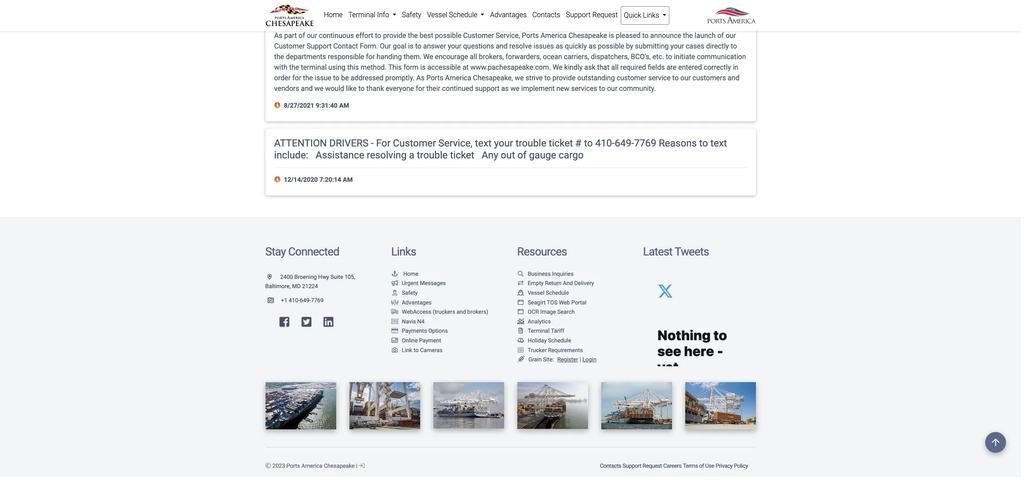 Task type: vqa. For each thing, say whether or not it's contained in the screenshot.
using
yes



Task type: describe. For each thing, give the bounding box(es) containing it.
the down the terminal
[[303, 74, 313, 82]]

urgent
[[402, 280, 419, 287]]

to up our
[[375, 31, 381, 40]]

service, inside as part of our continuous effort to provide the best possible customer service, ports america chesapeake is pleased to announce the launch of our customer support contact form.  our goal is to answer your questions and resolve issues as quickly as possible by submitting your cases directly to the departments responsible for handing them. we encourage all brokers, forwarders, ocean carriers, dispatchers, bco's, etc. to initiate communication with the terminal using this method. this form is accessible at www.pachesapeake.com.  we kindly ask that all required fields are entered correctly in order for the issue to be addressed promptly.   as ports america chesapeake, we strive to provide outstanding customer service to our customers and vendors and we would like to thank everyone for their continued support as we implement new services to our community.
[[496, 31, 520, 40]]

our up "directly"
[[726, 31, 736, 40]]

to right strive
[[545, 74, 551, 82]]

support up quickly
[[566, 11, 591, 19]]

of right part
[[299, 31, 305, 40]]

contacts for contacts support request careers terms of use privacy policy
[[600, 463, 622, 470]]

online payment link
[[391, 338, 442, 344]]

1 safety from the top
[[402, 11, 422, 19]]

holiday schedule
[[528, 338, 572, 344]]

our down outstanding
[[607, 84, 618, 93]]

1 horizontal spatial |
[[580, 356, 581, 364]]

terminal info
[[349, 11, 391, 19]]

the left online
[[384, 4, 398, 16]]

1 horizontal spatial ticket
[[549, 137, 573, 149]]

1 horizontal spatial use
[[706, 463, 715, 470]]

questions
[[463, 42, 494, 50]]

register link
[[556, 357, 578, 364]]

payments options link
[[391, 328, 448, 335]]

site:
[[543, 357, 554, 364]]

options
[[429, 328, 448, 335]]

and
[[563, 280, 573, 287]]

container storage image
[[391, 320, 399, 325]]

hand receiving image
[[391, 300, 399, 306]]

12/14/2020 7:20:14 am
[[282, 177, 353, 184]]

vendors
[[274, 84, 299, 93]]

0 vertical spatial use
[[365, 4, 381, 16]]

seagirt
[[528, 300, 546, 306]]

privacy policy link
[[715, 459, 749, 474]]

to right etc.
[[666, 53, 673, 61]]

ocr
[[528, 309, 539, 316]]

go to top image
[[986, 433, 1007, 454]]

portal
[[572, 300, 587, 306]]

your inside attention drivers - for customer service, text your trouble ticket # to     410-649-7769    reasons to text include:  assistance resolving a trouble ticket    any out of gauge cargo
[[494, 137, 513, 149]]

1 vertical spatial |
[[356, 463, 358, 470]]

include:
[[274, 149, 308, 161]]

2 horizontal spatial request
[[643, 463, 662, 470]]

entered
[[679, 63, 702, 72]]

2400
[[280, 274, 293, 281]]

to right #
[[584, 137, 593, 149]]

410- inside attention drivers - for customer service, text your trouble ticket # to     410-649-7769    reasons to text include:  assistance resolving a trouble ticket    any out of gauge cargo
[[596, 137, 615, 149]]

communication
[[697, 53, 746, 61]]

a
[[409, 149, 415, 161]]

to down the are
[[673, 74, 679, 82]]

quick links
[[624, 11, 661, 19]]

delivery
[[575, 280, 594, 287]]

map marker alt image
[[268, 275, 279, 281]]

chesapeake,
[[473, 74, 513, 82]]

1 horizontal spatial vessel
[[528, 290, 545, 297]]

business inquiries
[[528, 271, 574, 278]]

pleased
[[616, 31, 641, 40]]

1 vertical spatial all
[[612, 63, 619, 72]]

1 horizontal spatial for
[[366, 53, 375, 61]]

part
[[284, 31, 297, 40]]

by
[[626, 42, 634, 50]]

0 horizontal spatial all
[[470, 53, 477, 61]]

attention drivers - for customer service, text your trouble ticket # to     410-649-7769    reasons to text include:  assistance resolving a trouble ticket    any out of gauge cargo
[[274, 137, 728, 161]]

answer
[[423, 42, 446, 50]]

0 horizontal spatial your
[[448, 42, 462, 50]]

1 horizontal spatial support request link
[[622, 459, 663, 474]]

list alt image
[[517, 348, 525, 354]]

+1
[[281, 298, 288, 304]]

stay connected
[[265, 245, 339, 259]]

suite
[[331, 274, 343, 281]]

this
[[347, 63, 359, 72]]

at
[[463, 63, 469, 72]]

the up cases
[[683, 31, 693, 40]]

clock image
[[274, 177, 282, 183]]

phone office image
[[268, 298, 281, 304]]

seagirt tos web portal
[[528, 300, 587, 306]]

2 text from the left
[[711, 137, 728, 149]]

to up them.
[[415, 42, 422, 50]]

bells image
[[517, 339, 525, 344]]

and left the brokers)
[[457, 309, 466, 316]]

0 horizontal spatial as
[[502, 84, 509, 93]]

responsible
[[328, 53, 364, 61]]

home link for terminal info link
[[321, 6, 346, 24]]

of inside attention drivers - for customer service, text your trouble ticket # to     410-649-7769    reasons to text include:  assistance resolving a trouble ticket    any out of gauge cargo
[[518, 149, 527, 161]]

1 vertical spatial advantages
[[402, 300, 432, 306]]

1 vertical spatial ticket
[[450, 149, 475, 161]]

tweets
[[675, 245, 709, 259]]

anchor image
[[391, 272, 399, 277]]

analytics link
[[517, 319, 551, 325]]

2 horizontal spatial as
[[589, 42, 596, 50]]

analytics
[[528, 319, 551, 325]]

0 horizontal spatial advantages link
[[391, 300, 432, 306]]

online
[[402, 338, 418, 344]]

+1 410-649-7769 link
[[265, 298, 324, 304]]

1 vertical spatial home
[[403, 271, 419, 278]]

wheat image
[[517, 357, 525, 363]]

services
[[572, 84, 598, 93]]

to right need at the top left of page
[[300, 4, 309, 16]]

cameras
[[420, 347, 443, 354]]

to down outstanding
[[599, 84, 606, 93]]

link to cameras
[[402, 347, 443, 354]]

1 horizontal spatial advantages link
[[488, 6, 530, 24]]

the right with
[[289, 63, 299, 72]]

contact
[[334, 42, 358, 50]]

connected
[[288, 245, 339, 259]]

customer inside attention drivers - for customer service, text your trouble ticket # to     410-649-7769    reasons to text include:  assistance resolving a trouble ticket    any out of gauge cargo
[[393, 137, 436, 149]]

contacts support request careers terms of use privacy policy
[[600, 463, 748, 470]]

copyright image
[[265, 464, 271, 470]]

brokers)
[[468, 309, 489, 316]]

fields
[[648, 63, 665, 72]]

(truckers
[[433, 309, 455, 316]]

ocean
[[543, 53, 562, 61]]

1 horizontal spatial advantages
[[490, 11, 527, 19]]

need to contact us? use the online support request form!
[[274, 4, 529, 16]]

are
[[667, 63, 677, 72]]

0 vertical spatial support request link
[[563, 6, 621, 24]]

continuous
[[319, 31, 354, 40]]

and down in in the right top of the page
[[728, 74, 740, 82]]

home link for urgent messages link
[[391, 271, 419, 278]]

trucker requirements
[[528, 347, 583, 354]]

1 horizontal spatial vessel schedule link
[[517, 290, 569, 297]]

that
[[598, 63, 610, 72]]

am for 12/14/2020 7:20:14 am
[[343, 177, 353, 184]]

our right part
[[307, 31, 317, 40]]

to left be
[[333, 74, 340, 82]]

safety link for urgent messages link
[[391, 290, 418, 297]]

0 horizontal spatial for
[[293, 74, 301, 82]]

chesapeake inside as part of our continuous effort to provide the best possible customer service, ports america chesapeake is pleased to announce the launch of our customer support contact form.  our goal is to answer your questions and resolve issues as quickly as possible by submitting your cases directly to the departments responsible for handing them. we encourage all brokers, forwarders, ocean carriers, dispatchers, bco's, etc. to initiate communication with the terminal using this method. this form is accessible at www.pachesapeake.com.  we kindly ask that all required fields are entered correctly in order for the issue to be addressed promptly.   as ports america chesapeake, we strive to provide outstanding customer service to our customers and vendors and we would like to thank everyone for their continued support as we implement new services to our community.
[[569, 31, 607, 40]]

contacts for contacts
[[533, 11, 561, 19]]

trucker
[[528, 347, 547, 354]]

navis n4
[[402, 319, 425, 325]]

to right the reasons
[[700, 137, 708, 149]]

0 horizontal spatial chesapeake
[[324, 463, 355, 470]]

2 horizontal spatial america
[[541, 31, 567, 40]]

grain site: register | login
[[529, 356, 597, 364]]

and up brokers,
[[496, 42, 508, 50]]

accessible
[[428, 63, 461, 72]]

the up with
[[274, 53, 284, 61]]

tariff
[[551, 328, 565, 335]]

would
[[325, 84, 344, 93]]

sign in image
[[359, 464, 365, 470]]

0 vertical spatial ports
[[522, 31, 539, 40]]

0 horizontal spatial request
[[467, 4, 503, 16]]

broening
[[295, 274, 317, 281]]

clock image
[[274, 103, 282, 109]]

for
[[376, 137, 391, 149]]

2 vertical spatial america
[[302, 463, 323, 470]]

schedule for bells icon
[[548, 338, 572, 344]]

this
[[388, 63, 402, 72]]

0 vertical spatial schedule
[[449, 11, 478, 19]]

business
[[528, 271, 551, 278]]

2  from the left
[[477, 149, 480, 161]]

2 vertical spatial is
[[421, 63, 426, 72]]

customers
[[693, 74, 726, 82]]

file invoice image
[[517, 329, 525, 335]]

schedule for the ship icon
[[546, 290, 569, 297]]

departments
[[286, 53, 326, 61]]

any
[[482, 149, 499, 161]]

0 vertical spatial vessel schedule link
[[424, 6, 488, 24]]

1 vertical spatial we
[[553, 63, 563, 72]]

0 horizontal spatial home
[[324, 11, 343, 19]]

hwy
[[318, 274, 329, 281]]

12/14/2020
[[284, 177, 318, 184]]

support inside as part of our continuous effort to provide the best possible customer service, ports america chesapeake is pleased to announce the launch of our customer support contact form.  our goal is to answer your questions and resolve issues as quickly as possible by submitting your cases directly to the departments responsible for handing them. we encourage all brokers, forwarders, ocean carriers, dispatchers, bco's, etc. to initiate communication with the terminal using this method. this form is accessible at www.pachesapeake.com.  we kindly ask that all required fields are entered correctly in order for the issue to be addressed promptly.   as ports america chesapeake, we strive to provide outstanding customer service to our customers and vendors and we would like to thank everyone for their continued support as we implement new services to our community.
[[307, 42, 332, 50]]

0 vertical spatial trouble
[[516, 137, 547, 149]]

0 horizontal spatial vessel schedule
[[427, 11, 479, 19]]

0 horizontal spatial is
[[408, 42, 414, 50]]

0 horizontal spatial 410-
[[289, 298, 300, 304]]

1 horizontal spatial contacts link
[[600, 459, 622, 474]]

drivers
[[330, 137, 369, 149]]

of up "directly"
[[718, 31, 724, 40]]

directly
[[707, 42, 729, 50]]

resolve
[[510, 42, 532, 50]]

1 vertical spatial customer
[[274, 42, 305, 50]]

customer
[[617, 74, 647, 82]]

1 horizontal spatial ports
[[427, 74, 444, 82]]

cargo
[[559, 149, 584, 161]]

method.
[[361, 63, 387, 72]]

support left 'careers' on the bottom right
[[623, 463, 642, 470]]

empty return and delivery
[[528, 280, 594, 287]]

order
[[274, 74, 291, 82]]

empty
[[528, 280, 544, 287]]

facebook square image
[[280, 317, 290, 328]]



Task type: locate. For each thing, give the bounding box(es) containing it.
service, inside attention drivers - for customer service, text your trouble ticket # to     410-649-7769    reasons to text include:  assistance resolving a trouble ticket    any out of gauge cargo
[[439, 137, 473, 149]]

8/27/2021 9:31:40 am
[[282, 102, 349, 110]]

of right terms
[[700, 463, 704, 470]]

1 vertical spatial for
[[293, 74, 301, 82]]

announce
[[651, 31, 682, 40]]

linkedin image
[[324, 317, 334, 328]]

am for 8/27/2021 9:31:40 am
[[339, 102, 349, 110]]

ports up the resolve
[[522, 31, 539, 40]]

customer
[[463, 31, 494, 40], [274, 42, 305, 50], [393, 137, 436, 149]]

submitting
[[635, 42, 669, 50]]

request inside "support request" link
[[593, 11, 618, 19]]

forwarders,
[[506, 53, 541, 61]]

1 horizontal spatial 7769
[[634, 137, 657, 149]]

vessel inside 'link'
[[427, 11, 448, 19]]

camera image
[[391, 348, 399, 354]]

1 vertical spatial advantages link
[[391, 300, 432, 306]]

text up any
[[475, 137, 492, 149]]

links right quick
[[643, 11, 660, 19]]

user hard hat image
[[391, 291, 399, 297]]

advantages link up the resolve
[[488, 6, 530, 24]]

 down attention
[[311, 149, 313, 161]]

webaccess (truckers and brokers)
[[402, 309, 489, 316]]

form
[[404, 63, 419, 72]]

terminal down analytics
[[528, 328, 550, 335]]

support request link up quickly
[[563, 6, 621, 24]]

www.pachesapeake.com.
[[471, 63, 551, 72]]

2023 ports america chesapeake |
[[271, 463, 359, 470]]

service,
[[496, 31, 520, 40], [439, 137, 473, 149]]

1 horizontal spatial links
[[643, 11, 660, 19]]

safety link for terminal info link
[[399, 6, 424, 24]]

support request link
[[563, 6, 621, 24], [622, 459, 663, 474]]

the
[[384, 4, 398, 16], [408, 31, 418, 40], [683, 31, 693, 40], [274, 53, 284, 61], [289, 63, 299, 72], [303, 74, 313, 82]]

handing
[[377, 53, 402, 61]]

vessel schedule link up best
[[424, 6, 488, 24]]

in
[[733, 63, 739, 72]]

terminal up 'effort'
[[349, 11, 376, 19]]

home up urgent
[[403, 271, 419, 278]]

0 horizontal spatial america
[[302, 463, 323, 470]]

terminal tariff link
[[517, 328, 565, 335]]

9:31:40
[[316, 102, 338, 110]]

safety link
[[399, 6, 424, 24], [391, 290, 418, 297]]

use right us?
[[365, 4, 381, 16]]

21224
[[302, 284, 318, 290]]

provide up new
[[553, 74, 576, 82]]

search image
[[517, 272, 525, 277]]

as left part
[[274, 31, 283, 40]]

1 vertical spatial safety link
[[391, 290, 418, 297]]

7769 down 21224
[[311, 298, 324, 304]]

the left best
[[408, 31, 418, 40]]

ticket left any
[[450, 149, 475, 161]]

1 vertical spatial 410-
[[289, 298, 300, 304]]

your up encourage on the top left of the page
[[448, 42, 462, 50]]

as right quickly
[[589, 42, 596, 50]]

customer down part
[[274, 42, 305, 50]]

schedule up questions
[[449, 11, 478, 19]]

credit card image
[[391, 329, 399, 335]]

is up them.
[[408, 42, 414, 50]]

possible up dispatchers,
[[598, 42, 625, 50]]

0 horizontal spatial vessel schedule link
[[424, 6, 488, 24]]

exchange image
[[517, 281, 525, 287]]

#
[[576, 137, 582, 149]]

safety down urgent
[[402, 290, 418, 297]]

quick links link
[[621, 6, 670, 25]]

1 vertical spatial am
[[343, 177, 353, 184]]

terminal for terminal info
[[349, 11, 376, 19]]

1 horizontal spatial is
[[421, 63, 426, 72]]

| left login link
[[580, 356, 581, 364]]

webaccess
[[402, 309, 432, 316]]

ticket
[[549, 137, 573, 149], [450, 149, 475, 161]]

your up initiate
[[671, 42, 684, 50]]

all right that
[[612, 63, 619, 72]]

0 vertical spatial all
[[470, 53, 477, 61]]

0 horizontal spatial terminal
[[349, 11, 376, 19]]

home link up urgent
[[391, 271, 419, 278]]

0 horizontal spatial 
[[311, 149, 313, 161]]

trouble up gauge
[[516, 137, 547, 149]]

0 vertical spatial safety link
[[399, 6, 424, 24]]

+1 410-649-7769
[[281, 298, 324, 304]]

for left "their"
[[416, 84, 425, 93]]

1 text from the left
[[475, 137, 492, 149]]

grain
[[529, 357, 542, 364]]

1 vertical spatial chesapeake
[[324, 463, 355, 470]]

0 vertical spatial vessel schedule
[[427, 11, 479, 19]]

latest tweets
[[643, 245, 709, 259]]

1 horizontal spatial trouble
[[516, 137, 547, 149]]

safety
[[402, 11, 422, 19], [402, 290, 418, 297]]

terms
[[683, 463, 698, 470]]

attention
[[274, 137, 327, 149]]

ship image
[[517, 291, 525, 297]]

america right 2023
[[302, 463, 323, 470]]

1 vertical spatial 7769
[[311, 298, 324, 304]]

empty return and delivery link
[[517, 280, 594, 287]]

1 vertical spatial contacts link
[[600, 459, 622, 474]]

0 horizontal spatial as
[[274, 31, 283, 40]]

1 vertical spatial provide
[[553, 74, 576, 82]]

america up issues
[[541, 31, 567, 40]]

to right link
[[414, 347, 419, 354]]

resources
[[517, 245, 567, 259]]

1 horizontal spatial 
[[477, 149, 480, 161]]

payment
[[419, 338, 442, 344]]

browser image
[[517, 300, 525, 306]]

trouble right a
[[417, 149, 448, 161]]

payments options
[[402, 328, 448, 335]]

1  from the left
[[311, 149, 313, 161]]

policy
[[734, 463, 748, 470]]

customer up a
[[393, 137, 436, 149]]

0 horizontal spatial customer
[[274, 42, 305, 50]]

0 vertical spatial home
[[324, 11, 343, 19]]

our down entered
[[681, 74, 691, 82]]

issues
[[534, 42, 554, 50]]

| left sign in image
[[356, 463, 358, 470]]

ports up "their"
[[427, 74, 444, 82]]

0 vertical spatial ticket
[[549, 137, 573, 149]]

1 horizontal spatial home
[[403, 271, 419, 278]]

0 vertical spatial 649-
[[615, 137, 634, 149]]

our
[[380, 42, 391, 50]]

image
[[541, 309, 556, 316]]

america up continued
[[445, 74, 472, 82]]

2 vertical spatial ports
[[287, 463, 300, 470]]

0 horizontal spatial |
[[356, 463, 358, 470]]

0 horizontal spatial vessel
[[427, 11, 448, 19]]

1 horizontal spatial america
[[445, 74, 472, 82]]

new
[[557, 84, 570, 93]]

vessel schedule link up seagirt
[[517, 290, 569, 297]]

2 vertical spatial schedule
[[548, 338, 572, 344]]

your up out
[[494, 137, 513, 149]]

like
[[346, 84, 357, 93]]

possible up answer on the left
[[435, 31, 462, 40]]

links up anchor image
[[391, 245, 416, 259]]

0 vertical spatial contacts link
[[530, 6, 563, 24]]

tos
[[547, 300, 558, 306]]

0 horizontal spatial support request link
[[563, 6, 621, 24]]

2 horizontal spatial customer
[[463, 31, 494, 40]]

ports right 2023
[[287, 463, 300, 470]]

1 vertical spatial terminal
[[528, 328, 550, 335]]

advantages up the resolve
[[490, 11, 527, 19]]

login
[[583, 357, 597, 364]]

correctly
[[704, 63, 731, 72]]

is left 'pleased'
[[609, 31, 615, 40]]

0 vertical spatial links
[[643, 11, 660, 19]]

carriers,
[[564, 53, 589, 61]]

7769 left the reasons
[[634, 137, 657, 149]]

1 horizontal spatial we
[[553, 63, 563, 72]]

request left 'careers' on the bottom right
[[643, 463, 662, 470]]

0 vertical spatial provide
[[383, 31, 406, 40]]

need
[[274, 4, 297, 16]]

0 vertical spatial contacts
[[533, 11, 561, 19]]

7:20:14
[[320, 177, 341, 184]]

use left privacy
[[706, 463, 715, 470]]

1 horizontal spatial request
[[593, 11, 618, 19]]

twitter square image
[[302, 317, 312, 328]]

safety up best
[[402, 11, 422, 19]]

2 vertical spatial for
[[416, 84, 425, 93]]

terminal for terminal tariff
[[528, 328, 550, 335]]

safety link up best
[[399, 6, 424, 24]]

vessel
[[427, 11, 448, 19], [528, 290, 545, 297]]

2 safety from the top
[[402, 290, 418, 297]]

form.
[[360, 42, 378, 50]]

to right "directly"
[[731, 42, 737, 50]]

1 vertical spatial possible
[[598, 42, 625, 50]]

contact
[[311, 4, 344, 16]]

request left form!
[[467, 4, 503, 16]]

for right the order
[[293, 74, 301, 82]]

0 horizontal spatial service,
[[439, 137, 473, 149]]

1 horizontal spatial home link
[[391, 271, 419, 278]]

seagirt tos web portal link
[[517, 300, 587, 306]]

requirements
[[548, 347, 583, 354]]

1 vertical spatial 649-
[[300, 298, 311, 304]]

terminal tariff
[[528, 328, 565, 335]]

as down form
[[417, 74, 425, 82]]

web
[[559, 300, 570, 306]]

analytics image
[[517, 320, 525, 325]]

410- right +1
[[289, 298, 300, 304]]

1 vertical spatial home link
[[391, 271, 419, 278]]

0 horizontal spatial advantages
[[402, 300, 432, 306]]

7769
[[634, 137, 657, 149], [311, 298, 324, 304]]

support request link left 'careers' on the bottom right
[[622, 459, 663, 474]]

for down form. at the left top of page
[[366, 53, 375, 61]]

8/27/2021
[[284, 102, 314, 110]]

1 horizontal spatial your
[[494, 137, 513, 149]]

effort
[[356, 31, 373, 40]]

customer up questions
[[463, 31, 494, 40]]

0 horizontal spatial we
[[424, 53, 433, 61]]

1 vertical spatial vessel schedule
[[528, 290, 569, 297]]

0 horizontal spatial ports
[[287, 463, 300, 470]]

of right out
[[518, 149, 527, 161]]

credit card front image
[[391, 339, 399, 344]]

0 vertical spatial possible
[[435, 31, 462, 40]]

support request
[[566, 11, 618, 19]]

to up submitting
[[643, 31, 649, 40]]

7769 inside attention drivers - for customer service, text your trouble ticket # to     410-649-7769    reasons to text include:  assistance resolving a trouble ticket    any out of gauge cargo
[[634, 137, 657, 149]]

text right the reasons
[[711, 137, 728, 149]]

0 horizontal spatial contacts
[[533, 11, 561, 19]]

vessel schedule up best
[[427, 11, 479, 19]]

ocr image search
[[528, 309, 575, 316]]

holiday schedule link
[[517, 338, 572, 344]]

1 horizontal spatial as
[[417, 74, 425, 82]]

1 vertical spatial links
[[391, 245, 416, 259]]

holiday
[[528, 338, 547, 344]]

2 horizontal spatial your
[[671, 42, 684, 50]]

ports
[[522, 31, 539, 40], [427, 74, 444, 82], [287, 463, 300, 470]]

0 horizontal spatial possible
[[435, 31, 462, 40]]

0 horizontal spatial 7769
[[311, 298, 324, 304]]

chesapeake left sign in image
[[324, 463, 355, 470]]

0 horizontal spatial contacts link
[[530, 6, 563, 24]]

1 vertical spatial vessel schedule link
[[517, 290, 569, 297]]

1 horizontal spatial as
[[556, 42, 563, 50]]

0 vertical spatial is
[[609, 31, 615, 40]]

1 horizontal spatial terminal
[[528, 328, 550, 335]]

home
[[324, 11, 343, 19], [403, 271, 419, 278]]

0 vertical spatial advantages
[[490, 11, 527, 19]]

as
[[556, 42, 563, 50], [589, 42, 596, 50], [502, 84, 509, 93]]

is right form
[[421, 63, 426, 72]]

410- right #
[[596, 137, 615, 149]]

stay
[[265, 245, 286, 259]]

1 vertical spatial is
[[408, 42, 414, 50]]

we
[[515, 74, 524, 82], [315, 84, 324, 93], [511, 84, 520, 93]]

search
[[558, 309, 575, 316]]

advantages link up webaccess
[[391, 300, 432, 306]]

1 horizontal spatial all
[[612, 63, 619, 72]]

1 vertical spatial trouble
[[417, 149, 448, 161]]

vessel down empty
[[528, 290, 545, 297]]

0 horizontal spatial 649-
[[300, 298, 311, 304]]

649- inside attention drivers - for customer service, text your trouble ticket # to     410-649-7769    reasons to text include:  assistance resolving a trouble ticket    any out of gauge cargo
[[615, 137, 634, 149]]

and up 8/27/2021
[[301, 84, 313, 93]]

launch
[[695, 31, 716, 40]]

2 horizontal spatial ports
[[522, 31, 539, 40]]

 left any
[[477, 149, 480, 161]]

terminal info link
[[346, 6, 399, 24]]

1 vertical spatial service,
[[439, 137, 473, 149]]

2023
[[273, 463, 285, 470]]

truck container image
[[391, 310, 399, 316]]

bullhorn image
[[391, 281, 399, 287]]

1 vertical spatial schedule
[[546, 290, 569, 297]]

0 vertical spatial customer
[[463, 31, 494, 40]]

their
[[427, 84, 441, 93]]

all down questions
[[470, 53, 477, 61]]

for
[[366, 53, 375, 61], [293, 74, 301, 82], [416, 84, 425, 93]]

1 vertical spatial america
[[445, 74, 472, 82]]

|
[[580, 356, 581, 364], [356, 463, 358, 470]]

am right 7:20:14
[[343, 177, 353, 184]]

terminal
[[301, 63, 327, 72]]

0 vertical spatial america
[[541, 31, 567, 40]]

browser image
[[517, 310, 525, 316]]

chesapeake up quickly
[[569, 31, 607, 40]]

0 vertical spatial vessel
[[427, 11, 448, 19]]

careers
[[664, 463, 682, 470]]

support up best
[[429, 4, 464, 16]]

to right like at the left of page
[[359, 84, 365, 93]]

vessel up best
[[427, 11, 448, 19]]

1 horizontal spatial vessel schedule
[[528, 290, 569, 297]]

vessel schedule up seagirt tos web portal link
[[528, 290, 569, 297]]

410-
[[596, 137, 615, 149], [289, 298, 300, 304]]

inquiries
[[552, 271, 574, 278]]

0 vertical spatial service,
[[496, 31, 520, 40]]



